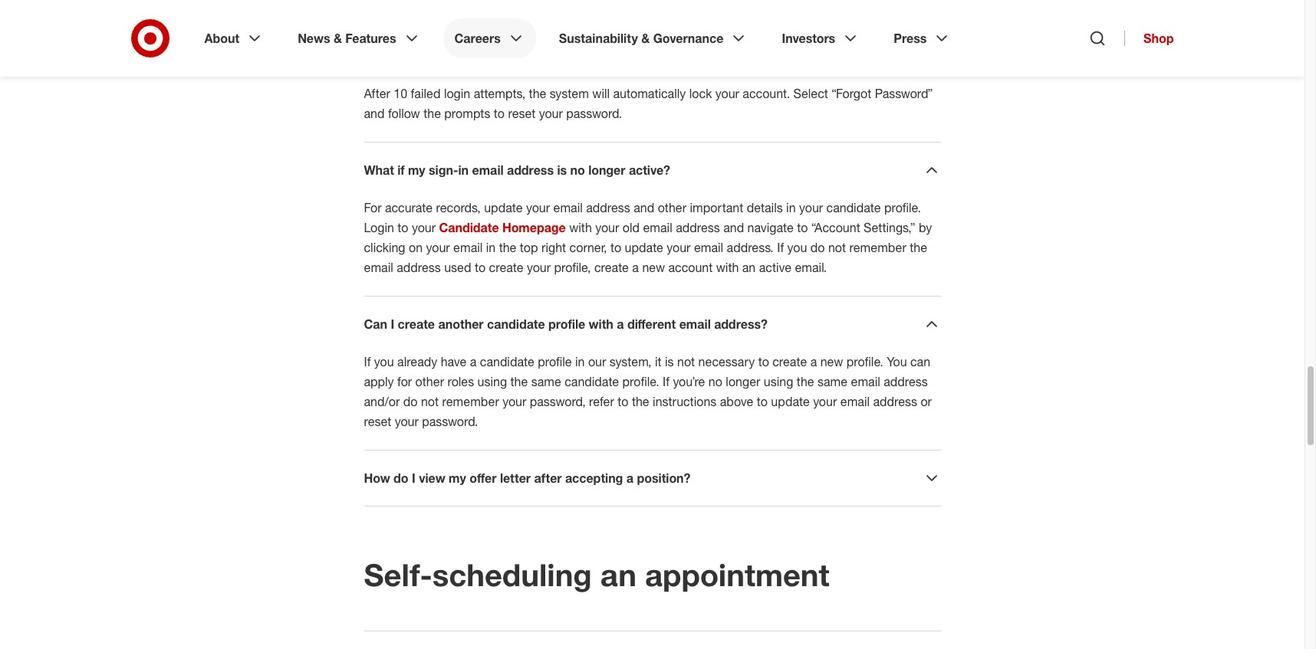 Task type: locate. For each thing, give the bounding box(es) containing it.
if
[[777, 240, 784, 255], [364, 354, 371, 370], [663, 374, 670, 390]]

2 vertical spatial update
[[771, 394, 810, 410]]

account
[[385, 48, 432, 64], [669, 260, 713, 275]]

1 horizontal spatial update
[[625, 240, 664, 255]]

it
[[655, 354, 662, 370]]

1 vertical spatial longer
[[726, 374, 761, 390]]

not down "account
[[829, 240, 846, 255]]

create down corner,
[[595, 260, 629, 275]]

0 vertical spatial remember
[[850, 240, 907, 255]]

self-
[[364, 557, 433, 594]]

update inside if you already have a candidate profile in our system, it is not necessary to create a new profile. you can apply for other roles using the same candidate profile. if you're no longer using the same email address and/or do not remember your password, refer to the instructions above to update your email address or reset your password.
[[771, 394, 810, 410]]

above
[[720, 394, 754, 410]]

no left "active?"
[[570, 163, 585, 178]]

1 horizontal spatial same
[[818, 374, 848, 390]]

longer left "active?"
[[589, 163, 626, 178]]

what left if
[[364, 163, 394, 178]]

1 horizontal spatial account
[[669, 260, 713, 275]]

is up homepage
[[557, 163, 567, 178]]

a inside with your old email address and navigate to "account settings," by clicking on your email in the top right corner, to update your email address. if you do not remember the email address used to create your profile, create a new account with an active email.
[[632, 260, 639, 275]]

new left you
[[821, 354, 843, 370]]

active
[[759, 260, 792, 275]]

already
[[397, 354, 437, 370]]

reset inside if you already have a candidate profile in our system, it is not necessary to create a new profile. you can apply for other roles using the same candidate profile. if you're no longer using the same email address and/or do not remember your password, refer to the instructions above to update your email address or reset your password.
[[364, 414, 392, 430]]

2 vertical spatial and
[[724, 220, 744, 236]]

1 vertical spatial update
[[625, 240, 664, 255]]

2 horizontal spatial if
[[777, 240, 784, 255]]

to
[[578, 48, 590, 64], [494, 106, 505, 121], [398, 220, 409, 236], [797, 220, 808, 236], [611, 240, 622, 255], [475, 260, 486, 275], [759, 354, 769, 370], [618, 394, 629, 410], [757, 394, 768, 410]]

0 horizontal spatial remember
[[442, 394, 499, 410]]

account right my
[[385, 48, 432, 64]]

profile. down system,
[[623, 374, 660, 390]]

attempts,
[[474, 86, 526, 101]]

remember down "roles"
[[442, 394, 499, 410]]

1 horizontal spatial reset
[[508, 106, 536, 121]]

news & features link
[[287, 18, 432, 58]]

remember inside if you already have a candidate profile in our system, it is not necessary to create a new profile. you can apply for other roles using the same candidate profile. if you're no longer using the same email address and/or do not remember your password, refer to the instructions above to update your email address or reset your password.
[[442, 394, 499, 410]]

0 horizontal spatial you
[[374, 354, 394, 370]]

candidate right another
[[487, 317, 545, 332]]

on
[[409, 240, 423, 255]]

0 vertical spatial update
[[484, 200, 523, 216]]

scheduling
[[432, 557, 592, 594]]

do down sustainability
[[560, 48, 575, 64]]

longer up above
[[726, 374, 761, 390]]

0 horizontal spatial same
[[531, 374, 561, 390]]

new down for accurate records, update your email address and other important details in your candidate profile. login to your
[[642, 260, 665, 275]]

0 vertical spatial profile.
[[885, 200, 921, 216]]

new inside with your old email address and navigate to "account settings," by clicking on your email in the top right corner, to update your email address. if you do not remember the email address used to create your profile, create a new account with an active email.
[[642, 260, 665, 275]]

email
[[472, 163, 504, 178], [554, 200, 583, 216], [643, 220, 673, 236], [453, 240, 483, 255], [694, 240, 724, 255], [364, 260, 393, 275], [679, 317, 711, 332], [851, 374, 881, 390], [841, 394, 870, 410]]

longer
[[589, 163, 626, 178], [726, 374, 761, 390]]

1 horizontal spatial is
[[557, 163, 567, 178]]

remember down settings,"
[[850, 240, 907, 255]]

necessary
[[699, 354, 755, 370]]

2 vertical spatial if
[[663, 374, 670, 390]]

1 horizontal spatial remember
[[850, 240, 907, 255]]

0 horizontal spatial account
[[385, 48, 432, 64]]

0 vertical spatial profile
[[549, 317, 585, 332]]

you inside if you already have a candidate profile in our system, it is not necessary to create a new profile. you can apply for other roles using the same candidate profile. if you're no longer using the same email address and/or do not remember your password, refer to the instructions above to update your email address or reset your password.
[[374, 354, 394, 370]]

it?
[[636, 48, 650, 64]]

0 horizontal spatial &
[[334, 31, 342, 46]]

1 horizontal spatial &
[[642, 31, 650, 46]]

candidate right have at the left bottom of the page
[[480, 354, 535, 370]]

a
[[632, 260, 639, 275], [617, 317, 624, 332], [470, 354, 477, 370], [811, 354, 817, 370], [627, 471, 634, 486]]

1 vertical spatial no
[[709, 374, 723, 390]]

0 vertical spatial if
[[777, 240, 784, 255]]

is
[[436, 48, 446, 64], [557, 163, 567, 178], [665, 354, 674, 370]]

0 vertical spatial other
[[658, 200, 687, 216]]

no inside dropdown button
[[570, 163, 585, 178]]

2 vertical spatial not
[[421, 394, 439, 410]]

&
[[334, 31, 342, 46], [642, 31, 650, 46]]

2 horizontal spatial i
[[553, 48, 556, 64]]

1 vertical spatial with
[[716, 260, 739, 275]]

to right refer
[[618, 394, 629, 410]]

locked.
[[449, 48, 491, 64]]

1 horizontal spatial and
[[634, 200, 655, 216]]

0 horizontal spatial new
[[642, 260, 665, 275]]

2 horizontal spatial is
[[665, 354, 674, 370]]

you
[[788, 240, 807, 255], [374, 354, 394, 370]]

with your old email address and navigate to "account settings," by clicking on your email in the top right corner, to update your email address. if you do not remember the email address used to create your profile, create a new account with an active email.
[[364, 220, 932, 275]]

you up apply
[[374, 354, 394, 370]]

1 vertical spatial account
[[669, 260, 713, 275]]

password. down "will"
[[566, 106, 622, 121]]

other down what if my sign-in email address is no longer active? dropdown button
[[658, 200, 687, 216]]

about link
[[194, 18, 275, 58]]

1 vertical spatial an
[[601, 557, 637, 594]]

2 vertical spatial i
[[412, 471, 416, 486]]

and up the "address." on the right top
[[724, 220, 744, 236]]

if left you're
[[663, 374, 670, 390]]

by
[[919, 220, 932, 236]]

address up homepage
[[507, 163, 554, 178]]

1 horizontal spatial not
[[677, 354, 695, 370]]

careers link
[[444, 18, 536, 58]]

2 horizontal spatial update
[[771, 394, 810, 410]]

1 vertical spatial my
[[449, 471, 466, 486]]

1 vertical spatial and
[[634, 200, 655, 216]]

to down attempts,
[[494, 106, 505, 121]]

reset down attempts,
[[508, 106, 536, 121]]

1 horizontal spatial profile.
[[847, 354, 884, 370]]

settings,"
[[864, 220, 916, 236]]

address.
[[727, 240, 774, 255]]

what if my sign-in email address is no longer active? button
[[364, 161, 941, 180]]

account down the important
[[669, 260, 713, 275]]

address down the important
[[676, 220, 720, 236]]

profile down profile,
[[549, 317, 585, 332]]

2 & from the left
[[642, 31, 650, 46]]

0 vertical spatial not
[[829, 240, 846, 255]]

2 vertical spatial with
[[589, 317, 614, 332]]

profile,
[[554, 260, 591, 275]]

remember inside with your old email address and navigate to "account settings," by clicking on your email in the top right corner, to update your email address. if you do not remember the email address used to create your profile, create a new account with an active email.
[[850, 240, 907, 255]]

or
[[921, 394, 932, 410]]

not up you're
[[677, 354, 695, 370]]

the
[[529, 86, 546, 101], [424, 106, 441, 121], [499, 240, 517, 255], [910, 240, 928, 255], [511, 374, 528, 390], [797, 374, 814, 390], [632, 394, 650, 410]]

candidate down our
[[565, 374, 619, 390]]

reset down and/or
[[364, 414, 392, 430]]

address up old
[[586, 200, 630, 216]]

used
[[444, 260, 471, 275]]

an inside with your old email address and navigate to "account settings," by clicking on your email in the top right corner, to update your email address. if you do not remember the email address used to create your profile, create a new account with an active email.
[[742, 260, 756, 275]]

1 horizontal spatial my
[[449, 471, 466, 486]]

1 vertical spatial remember
[[442, 394, 499, 410]]

0 horizontal spatial and
[[364, 106, 385, 121]]

create up already
[[398, 317, 435, 332]]

0 vertical spatial longer
[[589, 163, 626, 178]]

not
[[829, 240, 846, 255], [677, 354, 695, 370], [421, 394, 439, 410]]

new inside if you already have a candidate profile in our system, it is not necessary to create a new profile. you can apply for other roles using the same candidate profile. if you're no longer using the same email address and/or do not remember your password, refer to the instructions above to update your email address or reset your password.
[[821, 354, 843, 370]]

update up candidate homepage "link"
[[484, 200, 523, 216]]

can inside if you already have a candidate profile in our system, it is not necessary to create a new profile. you can apply for other roles using the same candidate profile. if you're no longer using the same email address and/or do not remember your password, refer to the instructions above to update your email address or reset your password.
[[911, 354, 931, 370]]

in up records,
[[458, 163, 469, 178]]

navigate
[[748, 220, 794, 236]]

is inside my account is locked. what can i do to unlock it? dropdown button
[[436, 48, 446, 64]]

1 vertical spatial reset
[[364, 414, 392, 430]]

investors link
[[771, 18, 871, 58]]

& right news
[[334, 31, 342, 46]]

1 vertical spatial can
[[911, 354, 931, 370]]

with
[[569, 220, 592, 236], [716, 260, 739, 275], [589, 317, 614, 332]]

1 vertical spatial what
[[364, 163, 394, 178]]

0 vertical spatial what
[[494, 48, 524, 64]]

and down after
[[364, 106, 385, 121]]

0 vertical spatial you
[[788, 240, 807, 255]]

0 horizontal spatial password.
[[422, 414, 478, 430]]

if up active
[[777, 240, 784, 255]]

follow
[[388, 106, 420, 121]]

with up corner,
[[569, 220, 592, 236]]

profile. up settings,"
[[885, 200, 921, 216]]

no
[[570, 163, 585, 178], [709, 374, 723, 390]]

i left view
[[412, 471, 416, 486]]

if inside with your old email address and navigate to "account settings," by clicking on your email in the top right corner, to update your email address. if you do not remember the email address used to create your profile, create a new account with an active email.
[[777, 240, 784, 255]]

2 horizontal spatial and
[[724, 220, 744, 236]]

1 vertical spatial password.
[[422, 414, 478, 430]]

update
[[484, 200, 523, 216], [625, 240, 664, 255], [771, 394, 810, 410]]

0 vertical spatial and
[[364, 106, 385, 121]]

0 vertical spatial my
[[408, 163, 425, 178]]

0 horizontal spatial longer
[[589, 163, 626, 178]]

after 10 failed login attempts, the system will automatically lock your account. select "forgot password" and follow the prompts to reset your password.
[[364, 86, 933, 121]]

apply
[[364, 374, 394, 390]]

using right "roles"
[[478, 374, 507, 390]]

address?
[[714, 317, 768, 332]]

candidate homepage
[[439, 220, 566, 236]]

an
[[742, 260, 756, 275], [601, 557, 637, 594]]

to down sustainability
[[578, 48, 590, 64]]

1 horizontal spatial you
[[788, 240, 807, 255]]

0 horizontal spatial profile.
[[623, 374, 660, 390]]

in right details
[[786, 200, 796, 216]]

1 & from the left
[[334, 31, 342, 46]]

do up 'email.'
[[811, 240, 825, 255]]

0 horizontal spatial using
[[478, 374, 507, 390]]

no inside if you already have a candidate profile in our system, it is not necessary to create a new profile. you can apply for other roles using the same candidate profile. if you're no longer using the same email address and/or do not remember your password, refer to the instructions above to update your email address or reset your password.
[[709, 374, 723, 390]]

1 horizontal spatial other
[[658, 200, 687, 216]]

to down accurate
[[398, 220, 409, 236]]

my right if
[[408, 163, 425, 178]]

2 vertical spatial profile.
[[623, 374, 660, 390]]

i inside dropdown button
[[553, 48, 556, 64]]

1 horizontal spatial can
[[911, 354, 931, 370]]

1 vertical spatial profile
[[538, 354, 572, 370]]

using down address?
[[764, 374, 794, 390]]

no down necessary
[[709, 374, 723, 390]]

profile
[[549, 317, 585, 332], [538, 354, 572, 370]]

2 horizontal spatial profile.
[[885, 200, 921, 216]]

1 horizontal spatial using
[[764, 374, 794, 390]]

do inside my account is locked. what can i do to unlock it? dropdown button
[[560, 48, 575, 64]]

in down candidate homepage "link"
[[486, 240, 496, 255]]

1 horizontal spatial what
[[494, 48, 524, 64]]

1 vertical spatial you
[[374, 354, 394, 370]]

right
[[542, 240, 566, 255]]

profile down can i create another candidate profile with a different email address?
[[538, 354, 572, 370]]

top
[[520, 240, 538, 255]]

1 vertical spatial other
[[416, 374, 444, 390]]

with inside dropdown button
[[589, 317, 614, 332]]

profile.
[[885, 200, 921, 216], [847, 354, 884, 370], [623, 374, 660, 390]]

other
[[658, 200, 687, 216], [416, 374, 444, 390]]

press
[[894, 31, 927, 46]]

1 horizontal spatial longer
[[726, 374, 761, 390]]

i up system
[[553, 48, 556, 64]]

is left locked.
[[436, 48, 446, 64]]

candidate up "account
[[827, 200, 881, 216]]

our
[[588, 354, 606, 370]]

what inside dropdown button
[[364, 163, 394, 178]]

candidate
[[827, 200, 881, 216], [487, 317, 545, 332], [480, 354, 535, 370], [565, 374, 619, 390]]

new
[[642, 260, 665, 275], [821, 354, 843, 370]]

update down old
[[625, 240, 664, 255]]

1 horizontal spatial no
[[709, 374, 723, 390]]

1 horizontal spatial i
[[412, 471, 416, 486]]

other down already
[[416, 374, 444, 390]]

0 horizontal spatial what
[[364, 163, 394, 178]]

you up 'email.'
[[788, 240, 807, 255]]

0 horizontal spatial i
[[391, 317, 394, 332]]

if you already have a candidate profile in our system, it is not necessary to create a new profile. you can apply for other roles using the same candidate profile. if you're no longer using the same email address and/or do not remember your password, refer to the instructions above to update your email address or reset your password.
[[364, 354, 932, 430]]

what down careers
[[494, 48, 524, 64]]

not down already
[[421, 394, 439, 410]]

is right it
[[665, 354, 674, 370]]

in left our
[[575, 354, 585, 370]]

update right above
[[771, 394, 810, 410]]

other inside if you already have a candidate profile in our system, it is not necessary to create a new profile. you can apply for other roles using the same candidate profile. if you're no longer using the same email address and/or do not remember your password, refer to the instructions above to update your email address or reset your password.
[[416, 374, 444, 390]]

is inside what if my sign-in email address is no longer active? dropdown button
[[557, 163, 567, 178]]

do inside if you already have a candidate profile in our system, it is not necessary to create a new profile. you can apply for other roles using the same candidate profile. if you're no longer using the same email address and/or do not remember your password, refer to the instructions above to update your email address or reset your password.
[[403, 394, 418, 410]]

how do i view my offer letter after accepting a position? button
[[364, 470, 941, 488]]

profile. inside for accurate records, update your email address and other important details in your candidate profile. login to your
[[885, 200, 921, 216]]

with up our
[[589, 317, 614, 332]]

password.
[[566, 106, 622, 121], [422, 414, 478, 430]]

press link
[[883, 18, 962, 58]]

corner,
[[570, 240, 607, 255]]

0 vertical spatial new
[[642, 260, 665, 275]]

in inside with your old email address and navigate to "account settings," by clicking on your email in the top right corner, to update your email address. if you do not remember the email address used to create your profile, create a new account with an active email.
[[486, 240, 496, 255]]

system,
[[610, 354, 652, 370]]

address
[[507, 163, 554, 178], [586, 200, 630, 216], [676, 220, 720, 236], [397, 260, 441, 275], [884, 374, 928, 390], [873, 394, 918, 410]]

2 vertical spatial is
[[665, 354, 674, 370]]

0 horizontal spatial is
[[436, 48, 446, 64]]

reset
[[508, 106, 536, 121], [364, 414, 392, 430]]

& up it?
[[642, 31, 650, 46]]

0 horizontal spatial not
[[421, 394, 439, 410]]

1 horizontal spatial if
[[663, 374, 670, 390]]

create down top
[[489, 260, 524, 275]]

to right navigate
[[797, 220, 808, 236]]

investors
[[782, 31, 836, 46]]

do down for
[[403, 394, 418, 410]]

0 vertical spatial no
[[570, 163, 585, 178]]

shop link
[[1125, 31, 1174, 46]]

0 horizontal spatial reset
[[364, 414, 392, 430]]

0 vertical spatial account
[[385, 48, 432, 64]]

0 vertical spatial reset
[[508, 106, 536, 121]]

and up old
[[634, 200, 655, 216]]

with down the "address." on the right top
[[716, 260, 739, 275]]

1 horizontal spatial password.
[[566, 106, 622, 121]]

in inside for accurate records, update your email address and other important details in your candidate profile. login to your
[[786, 200, 796, 216]]

do right the how
[[394, 471, 409, 486]]

profile. left you
[[847, 354, 884, 370]]

0 horizontal spatial if
[[364, 354, 371, 370]]

0 horizontal spatial an
[[601, 557, 637, 594]]

0 horizontal spatial can
[[528, 48, 549, 64]]

account inside with your old email address and navigate to "account settings," by clicking on your email in the top right corner, to update your email address. if you do not remember the email address used to create your profile, create a new account with an active email.
[[669, 260, 713, 275]]

0 vertical spatial password.
[[566, 106, 622, 121]]

2 horizontal spatial not
[[829, 240, 846, 255]]

1 horizontal spatial an
[[742, 260, 756, 275]]

have
[[441, 354, 467, 370]]

my right view
[[449, 471, 466, 486]]

can inside dropdown button
[[528, 48, 549, 64]]

1 vertical spatial new
[[821, 354, 843, 370]]

do
[[560, 48, 575, 64], [811, 240, 825, 255], [403, 394, 418, 410], [394, 471, 409, 486]]

password. down "roles"
[[422, 414, 478, 430]]

create inside if you already have a candidate profile in our system, it is not necessary to create a new profile. you can apply for other roles using the same candidate profile. if you're no longer using the same email address and/or do not remember your password, refer to the instructions above to update your email address or reset your password.
[[773, 354, 807, 370]]

1 horizontal spatial new
[[821, 354, 843, 370]]

i right can
[[391, 317, 394, 332]]

self-scheduling an appointment
[[364, 557, 830, 594]]

1 vertical spatial is
[[557, 163, 567, 178]]

remember
[[850, 240, 907, 255], [442, 394, 499, 410]]

your
[[716, 86, 740, 101], [539, 106, 563, 121], [526, 200, 550, 216], [799, 200, 823, 216], [412, 220, 436, 236], [596, 220, 619, 236], [426, 240, 450, 255], [667, 240, 691, 255], [527, 260, 551, 275], [503, 394, 527, 410], [813, 394, 837, 410], [395, 414, 419, 430]]

how do i view my offer letter after accepting a position?
[[364, 471, 691, 486]]

create right necessary
[[773, 354, 807, 370]]

1 same from the left
[[531, 374, 561, 390]]

address left or
[[873, 394, 918, 410]]

if up apply
[[364, 354, 371, 370]]

0 vertical spatial an
[[742, 260, 756, 275]]

after
[[534, 471, 562, 486]]

0 vertical spatial can
[[528, 48, 549, 64]]



Task type: describe. For each thing, give the bounding box(es) containing it.
email.
[[795, 260, 827, 275]]

can i create another candidate profile with a different email address?
[[364, 317, 768, 332]]

0 vertical spatial with
[[569, 220, 592, 236]]

address down on
[[397, 260, 441, 275]]

my account is locked. what can i do to unlock it? button
[[364, 47, 941, 65]]

& for sustainability
[[642, 31, 650, 46]]

offer
[[470, 471, 497, 486]]

profile inside if you already have a candidate profile in our system, it is not necessary to create a new profile. you can apply for other roles using the same candidate profile. if you're no longer using the same email address and/or do not remember your password, refer to the instructions above to update your email address or reset your password.
[[538, 354, 572, 370]]

lock
[[689, 86, 712, 101]]

to inside after 10 failed login attempts, the system will automatically lock your account. select "forgot password" and follow the prompts to reset your password.
[[494, 106, 505, 121]]

login
[[364, 220, 394, 236]]

password. inside after 10 failed login attempts, the system will automatically lock your account. select "forgot password" and follow the prompts to reset your password.
[[566, 106, 622, 121]]

homepage
[[503, 220, 566, 236]]

address inside what if my sign-in email address is no longer active? dropdown button
[[507, 163, 554, 178]]

accepting
[[565, 471, 623, 486]]

other inside for accurate records, update your email address and other important details in your candidate profile. login to your
[[658, 200, 687, 216]]

password. inside if you already have a candidate profile in our system, it is not necessary to create a new profile. you can apply for other roles using the same candidate profile. if you're no longer using the same email address and/or do not remember your password, refer to the instructions above to update your email address or reset your password.
[[422, 414, 478, 430]]

address down you
[[884, 374, 928, 390]]

do inside the how do i view my offer letter after accepting a position? dropdown button
[[394, 471, 409, 486]]

to right corner,
[[611, 240, 622, 255]]

news
[[298, 31, 330, 46]]

you're
[[673, 374, 705, 390]]

governance
[[653, 31, 724, 46]]

for
[[397, 374, 412, 390]]

login
[[444, 86, 470, 101]]

0 horizontal spatial my
[[408, 163, 425, 178]]

1 vertical spatial if
[[364, 354, 371, 370]]

longer inside if you already have a candidate profile in our system, it is not necessary to create a new profile. you can apply for other roles using the same candidate profile. if you're no longer using the same email address and/or do not remember your password, refer to the instructions above to update your email address or reset your password.
[[726, 374, 761, 390]]

appointment
[[645, 557, 830, 594]]

position?
[[637, 471, 691, 486]]

reset inside after 10 failed login attempts, the system will automatically lock your account. select "forgot password" and follow the prompts to reset your password.
[[508, 106, 536, 121]]

account.
[[743, 86, 790, 101]]

password"
[[875, 86, 933, 101]]

details
[[747, 200, 783, 216]]

old
[[623, 220, 640, 236]]

1 vertical spatial profile.
[[847, 354, 884, 370]]

1 vertical spatial not
[[677, 354, 695, 370]]

to right necessary
[[759, 354, 769, 370]]

system
[[550, 86, 589, 101]]

to right above
[[757, 394, 768, 410]]

select
[[794, 86, 828, 101]]

profile inside dropdown button
[[549, 317, 585, 332]]

update inside for accurate records, update your email address and other important details in your candidate profile. login to your
[[484, 200, 523, 216]]

for accurate records, update your email address and other important details in your candidate profile. login to your
[[364, 200, 921, 236]]

sign-
[[429, 163, 458, 178]]

create inside dropdown button
[[398, 317, 435, 332]]

can
[[364, 317, 387, 332]]

sustainability
[[559, 31, 638, 46]]

shop
[[1144, 31, 1174, 46]]

about
[[204, 31, 239, 46]]

different
[[628, 317, 676, 332]]

unlock
[[593, 48, 632, 64]]

my
[[364, 48, 382, 64]]

candidate inside for accurate records, update your email address and other important details in your candidate profile. login to your
[[827, 200, 881, 216]]

in inside if you already have a candidate profile in our system, it is not necessary to create a new profile. you can apply for other roles using the same candidate profile. if you're no longer using the same email address and/or do not remember your password, refer to the instructions above to update your email address or reset your password.
[[575, 354, 585, 370]]

failed
[[411, 86, 441, 101]]

active?
[[629, 163, 671, 178]]

if
[[398, 163, 405, 178]]

features
[[346, 31, 396, 46]]

update inside with your old email address and navigate to "account settings," by clicking on your email in the top right corner, to update your email address. if you do not remember the email address used to create your profile, create a new account with an active email.
[[625, 240, 664, 255]]

important
[[690, 200, 744, 216]]

account inside dropdown button
[[385, 48, 432, 64]]

prompts
[[444, 106, 491, 121]]

what inside dropdown button
[[494, 48, 524, 64]]

to right used
[[475, 260, 486, 275]]

view
[[419, 471, 445, 486]]

"account
[[812, 220, 861, 236]]

refer
[[589, 394, 614, 410]]

& for news
[[334, 31, 342, 46]]

and/or
[[364, 394, 400, 410]]

2 same from the left
[[818, 374, 848, 390]]

1 vertical spatial i
[[391, 317, 394, 332]]

to inside for accurate records, update your email address and other important details in your candidate profile. login to your
[[398, 220, 409, 236]]

10
[[394, 86, 408, 101]]

candidate
[[439, 220, 499, 236]]

email inside for accurate records, update your email address and other important details in your candidate profile. login to your
[[554, 200, 583, 216]]

longer inside dropdown button
[[589, 163, 626, 178]]

in inside dropdown button
[[458, 163, 469, 178]]

can i create another candidate profile with a different email address? button
[[364, 315, 941, 334]]

news & features
[[298, 31, 396, 46]]

roles
[[448, 374, 474, 390]]

another
[[438, 317, 484, 332]]

to inside my account is locked. what can i do to unlock it? dropdown button
[[578, 48, 590, 64]]

2 using from the left
[[764, 374, 794, 390]]

you
[[887, 354, 907, 370]]

records,
[[436, 200, 481, 216]]

address inside for accurate records, update your email address and other important details in your candidate profile. login to your
[[586, 200, 630, 216]]

accurate
[[385, 200, 433, 216]]

not inside with your old email address and navigate to "account settings," by clicking on your email in the top right corner, to update your email address. if you do not remember the email address used to create your profile, create a new account with an active email.
[[829, 240, 846, 255]]

you inside with your old email address and navigate to "account settings," by clicking on your email in the top right corner, to update your email address. if you do not remember the email address used to create your profile, create a new account with an active email.
[[788, 240, 807, 255]]

is inside if you already have a candidate profile in our system, it is not necessary to create a new profile. you can apply for other roles using the same candidate profile. if you're no longer using the same email address and/or do not remember your password, refer to the instructions above to update your email address or reset your password.
[[665, 354, 674, 370]]

my account is locked. what can i do to unlock it?
[[364, 48, 650, 64]]

and inside with your old email address and navigate to "account settings," by clicking on your email in the top right corner, to update your email address. if you do not remember the email address used to create your profile, create a new account with an active email.
[[724, 220, 744, 236]]

for
[[364, 200, 382, 216]]

instructions
[[653, 394, 717, 410]]

1 using from the left
[[478, 374, 507, 390]]

sustainability & governance link
[[548, 18, 759, 58]]

automatically
[[613, 86, 686, 101]]

do inside with your old email address and navigate to "account settings," by clicking on your email in the top right corner, to update your email address. if you do not remember the email address used to create your profile, create a new account with an active email.
[[811, 240, 825, 255]]

how
[[364, 471, 390, 486]]

will
[[593, 86, 610, 101]]

candidate inside dropdown button
[[487, 317, 545, 332]]

and inside after 10 failed login attempts, the system will automatically lock your account. select "forgot password" and follow the prompts to reset your password.
[[364, 106, 385, 121]]

and inside for accurate records, update your email address and other important details in your candidate profile. login to your
[[634, 200, 655, 216]]

sustainability & governance
[[559, 31, 724, 46]]

password,
[[530, 394, 586, 410]]

letter
[[500, 471, 531, 486]]



Task type: vqa. For each thing, say whether or not it's contained in the screenshot.
right password.
yes



